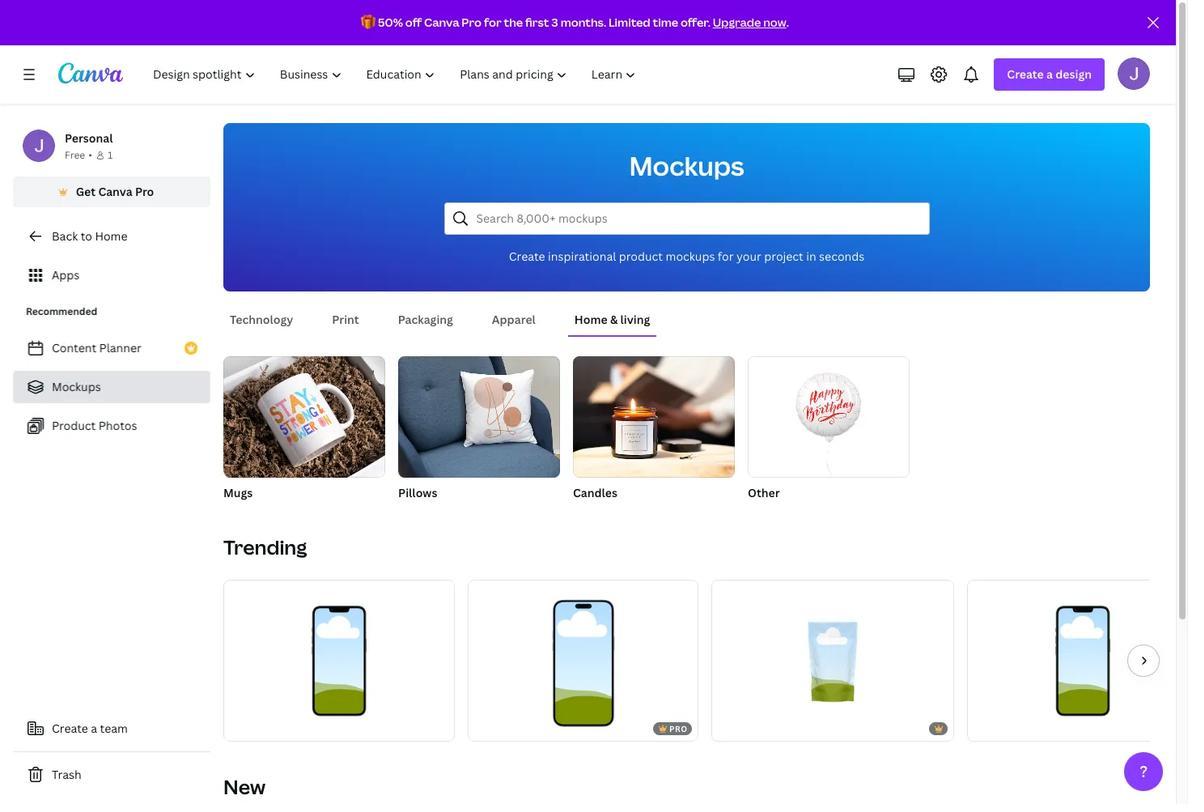 Task type: locate. For each thing, give the bounding box(es) containing it.
off
[[406, 15, 422, 30]]

pillows
[[398, 485, 438, 501]]

0 vertical spatial home
[[95, 228, 128, 244]]

0 horizontal spatial mockups
[[52, 379, 101, 394]]

0 vertical spatial for
[[484, 15, 502, 30]]

upgrade
[[713, 15, 762, 30]]

0 vertical spatial canva
[[424, 15, 460, 30]]

for left "your" at the top of page
[[718, 249, 734, 264]]

team
[[100, 721, 128, 736]]

get
[[76, 184, 96, 199]]

inspirational
[[548, 249, 617, 264]]

back
[[52, 228, 78, 244]]

create a team button
[[13, 713, 211, 745]]

2 vertical spatial create
[[52, 721, 88, 736]]

pro left "the"
[[462, 15, 482, 30]]

0 horizontal spatial canva
[[98, 184, 133, 199]]

mockups up label search box
[[630, 148, 745, 183]]

0 vertical spatial a
[[1047, 66, 1054, 82]]

apparel
[[492, 312, 536, 327]]

1 vertical spatial a
[[91, 721, 97, 736]]

a left team
[[91, 721, 97, 736]]

apps
[[52, 267, 80, 283]]

pro group
[[468, 580, 699, 742]]

home right to
[[95, 228, 128, 244]]

1 horizontal spatial create
[[509, 249, 546, 264]]

for
[[484, 15, 502, 30], [718, 249, 734, 264]]

a inside "create a design" dropdown button
[[1047, 66, 1054, 82]]

a left design
[[1047, 66, 1054, 82]]

2 horizontal spatial create
[[1008, 66, 1045, 82]]

recommended
[[26, 305, 97, 318]]

seconds
[[820, 249, 865, 264]]

1 horizontal spatial pro
[[462, 15, 482, 30]]

list containing content planner
[[13, 332, 211, 442]]

&
[[611, 312, 618, 327]]

0 horizontal spatial for
[[484, 15, 502, 30]]

0 horizontal spatial a
[[91, 721, 97, 736]]

living
[[621, 312, 651, 327]]

create a design
[[1008, 66, 1093, 82]]

upgrade now button
[[713, 15, 787, 30]]

0 horizontal spatial pro
[[135, 184, 154, 199]]

for left "the"
[[484, 15, 502, 30]]

pro up back to home link
[[135, 184, 154, 199]]

product
[[52, 418, 96, 433]]

free •
[[65, 148, 92, 162]]

group
[[224, 356, 386, 478], [398, 356, 560, 478], [573, 356, 735, 478], [748, 356, 910, 478], [224, 580, 455, 742], [712, 580, 955, 742], [968, 580, 1189, 742]]

a for design
[[1047, 66, 1054, 82]]

apparel button
[[486, 305, 542, 335]]

1 horizontal spatial canva
[[424, 15, 460, 30]]

canva right get
[[98, 184, 133, 199]]

list
[[13, 332, 211, 442]]

1 vertical spatial for
[[718, 249, 734, 264]]

0 vertical spatial create
[[1008, 66, 1045, 82]]

mockups down content
[[52, 379, 101, 394]]

a
[[1047, 66, 1054, 82], [91, 721, 97, 736]]

1 vertical spatial mockups
[[52, 379, 101, 394]]

canva right off
[[424, 15, 460, 30]]

create a team
[[52, 721, 128, 736]]

create for create a team
[[52, 721, 88, 736]]

back to home
[[52, 228, 128, 244]]

create inside button
[[52, 721, 88, 736]]

pro
[[462, 15, 482, 30], [135, 184, 154, 199]]

home
[[95, 228, 128, 244], [575, 312, 608, 327]]

.
[[787, 15, 790, 30]]

1 vertical spatial create
[[509, 249, 546, 264]]

0 horizontal spatial create
[[52, 721, 88, 736]]

home left the &
[[575, 312, 608, 327]]

1 vertical spatial canva
[[98, 184, 133, 199]]

1 vertical spatial pro
[[135, 184, 154, 199]]

a for team
[[91, 721, 97, 736]]

1 vertical spatial home
[[575, 312, 608, 327]]

1 horizontal spatial a
[[1047, 66, 1054, 82]]

0 horizontal spatial home
[[95, 228, 128, 244]]

mockups
[[630, 148, 745, 183], [52, 379, 101, 394]]

create
[[1008, 66, 1045, 82], [509, 249, 546, 264], [52, 721, 88, 736]]

3
[[552, 15, 559, 30]]

create inside dropdown button
[[1008, 66, 1045, 82]]

design
[[1056, 66, 1093, 82]]

0 vertical spatial mockups
[[630, 148, 745, 183]]

a inside create a team button
[[91, 721, 97, 736]]

content planner
[[52, 340, 142, 356]]

create left design
[[1008, 66, 1045, 82]]

canva
[[424, 15, 460, 30], [98, 184, 133, 199]]

canva inside get canva pro button
[[98, 184, 133, 199]]

create left inspirational
[[509, 249, 546, 264]]

technology button
[[224, 305, 300, 335]]

project
[[765, 249, 804, 264]]

🎁 50% off canva pro for the first 3 months. limited time offer. upgrade now .
[[361, 15, 790, 30]]

top level navigation element
[[143, 58, 651, 91]]

1 horizontal spatial home
[[575, 312, 608, 327]]

mockups link
[[13, 371, 211, 403]]

get canva pro button
[[13, 177, 211, 207]]

home inside button
[[575, 312, 608, 327]]

1 horizontal spatial mockups
[[630, 148, 745, 183]]

create left team
[[52, 721, 88, 736]]

to
[[81, 228, 92, 244]]

create a design button
[[995, 58, 1106, 91]]



Task type: describe. For each thing, give the bounding box(es) containing it.
content planner link
[[13, 332, 211, 364]]

home & living button
[[568, 305, 657, 335]]

50%
[[378, 15, 403, 30]]

mugs group
[[224, 356, 386, 502]]

time
[[653, 15, 679, 30]]

free
[[65, 148, 85, 162]]

offer.
[[681, 15, 711, 30]]

🎁
[[361, 15, 376, 30]]

•
[[88, 148, 92, 162]]

technology
[[230, 312, 293, 327]]

content
[[52, 340, 97, 356]]

back to home link
[[13, 220, 211, 253]]

product photos link
[[13, 410, 211, 442]]

the
[[504, 15, 523, 30]]

print button
[[326, 305, 366, 335]]

apps link
[[13, 259, 211, 292]]

candles
[[573, 485, 618, 501]]

1 horizontal spatial for
[[718, 249, 734, 264]]

first
[[526, 15, 550, 30]]

other
[[748, 485, 780, 501]]

mugs
[[224, 485, 253, 501]]

create inspirational product mockups for your project in seconds
[[509, 249, 865, 264]]

Label search field
[[477, 203, 920, 234]]

get canva pro
[[76, 184, 154, 199]]

trending
[[224, 534, 307, 560]]

pro
[[670, 723, 688, 735]]

in
[[807, 249, 817, 264]]

0 vertical spatial pro
[[462, 15, 482, 30]]

1
[[108, 148, 113, 162]]

pro inside button
[[135, 184, 154, 199]]

limited
[[609, 15, 651, 30]]

other group
[[748, 356, 910, 502]]

trash
[[52, 767, 81, 782]]

product
[[619, 249, 663, 264]]

personal
[[65, 130, 113, 146]]

planner
[[99, 340, 142, 356]]

now
[[764, 15, 787, 30]]

pillows group
[[398, 356, 560, 502]]

packaging
[[398, 312, 453, 327]]

jacob simon image
[[1118, 58, 1151, 90]]

candles group
[[573, 356, 735, 502]]

home & living
[[575, 312, 651, 327]]

photos
[[99, 418, 137, 433]]

mockups
[[666, 249, 715, 264]]

packaging button
[[392, 305, 460, 335]]

months.
[[561, 15, 607, 30]]

your
[[737, 249, 762, 264]]

print
[[332, 312, 359, 327]]

product photos
[[52, 418, 137, 433]]

create for create inspirational product mockups for your project in seconds
[[509, 249, 546, 264]]

mockups inside "list"
[[52, 379, 101, 394]]

new
[[224, 773, 266, 800]]

create for create a design
[[1008, 66, 1045, 82]]

trash link
[[13, 759, 211, 791]]



Task type: vqa. For each thing, say whether or not it's contained in the screenshot.
bottommost 'Project'
no



